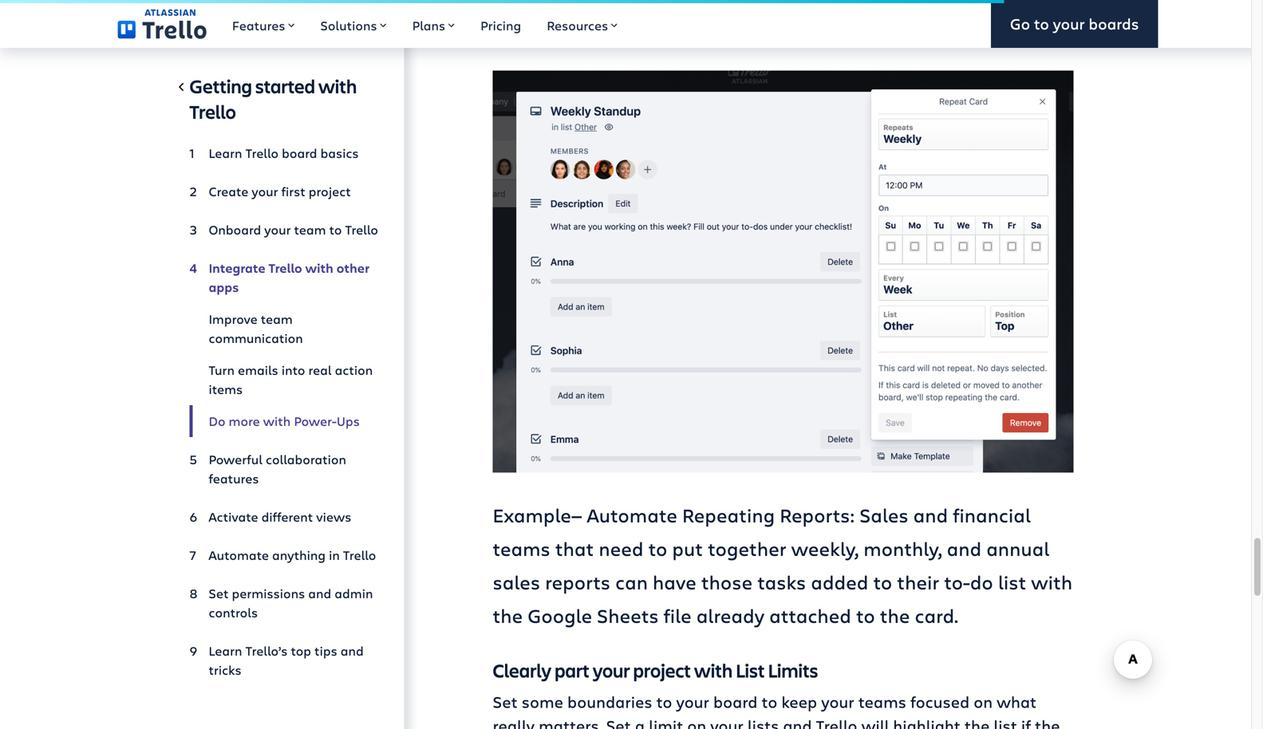 Task type: describe. For each thing, give the bounding box(es) containing it.
that
[[555, 536, 594, 561]]

features button
[[219, 0, 308, 48]]

trello inside "clearly part your project with list limits set some boundaries to your board to keep your teams focused on what really matters. set a limit on your lists and trello will highlight the list if th"
[[816, 715, 857, 729]]

getting started with trello link
[[190, 73, 379, 131]]

part
[[555, 658, 590, 683]]

to down added
[[856, 603, 875, 628]]

your up limit
[[676, 691, 709, 713]]

go to your boards
[[1010, 13, 1139, 34]]

pricing
[[480, 17, 521, 34]]

improve team communication
[[209, 310, 303, 347]]

0 horizontal spatial the
[[493, 603, 523, 628]]

learn for learn trello board basics
[[209, 144, 242, 162]]

with for started
[[318, 73, 357, 99]]

and inside set permissions and admin controls
[[308, 585, 331, 602]]

more
[[229, 413, 260, 430]]

highlight
[[893, 715, 961, 729]]

create your first project
[[209, 183, 351, 200]]

2 vertical spatial set
[[606, 715, 631, 729]]

solutions button
[[308, 0, 399, 48]]

limit
[[649, 715, 683, 729]]

activate different views link
[[190, 501, 379, 533]]

getting started with trello
[[190, 73, 357, 124]]

set permissions and admin controls link
[[190, 578, 379, 629]]

sales
[[493, 569, 540, 595]]

example— automate repeating reports: sales and financial teams that need to put together weekly, monthly, and annual sales reports can have those tasks added to their to-do list with the google sheets file already attached to the card.
[[493, 502, 1073, 628]]

annual
[[986, 536, 1049, 561]]

repeating
[[682, 502, 775, 528]]

clearly part your project with list limits set some boundaries to your board to keep your teams focused on what really matters. set a limit on your lists and trello will highlight the list if th
[[493, 658, 1060, 729]]

atlassian trello image
[[118, 9, 207, 39]]

tricks
[[209, 662, 242, 679]]

to left 'their'
[[873, 569, 892, 595]]

limits
[[768, 658, 818, 683]]

features
[[209, 470, 259, 487]]

the inside "clearly part your project with list limits set some boundaries to your board to keep your teams focused on what really matters. set a limit on your lists and trello will highlight the list if th"
[[965, 715, 990, 729]]

powerful collaboration features link
[[190, 444, 379, 495]]

turn
[[209, 361, 235, 379]]

integrate trello with other apps
[[209, 259, 369, 296]]

trello inside integrate trello with other apps
[[269, 259, 302, 276]]

integrate
[[209, 259, 265, 276]]

automate inside example— automate repeating reports: sales and financial teams that need to put together weekly, monthly, and annual sales reports can have those tasks added to their to-do list with the google sheets file already attached to the card.
[[587, 502, 677, 528]]

into
[[282, 361, 305, 379]]

already
[[696, 603, 765, 628]]

learn trello's top tips and tricks
[[209, 642, 364, 679]]

set permissions and admin controls
[[209, 585, 373, 621]]

admin
[[335, 585, 373, 602]]

attached
[[769, 603, 851, 628]]

lists
[[748, 715, 779, 729]]

items
[[209, 381, 243, 398]]

financial
[[953, 502, 1031, 528]]

a
[[635, 715, 645, 729]]

those
[[701, 569, 753, 595]]

communication
[[209, 330, 303, 347]]

trello right in
[[343, 547, 376, 564]]

keep
[[781, 691, 817, 713]]

sheets
[[597, 603, 659, 628]]

anything
[[272, 547, 326, 564]]

improve team communication link
[[190, 303, 379, 354]]

project for first
[[309, 183, 351, 200]]

do more with power-ups
[[209, 413, 360, 430]]

page progress progress bar
[[0, 0, 1029, 3]]

card.
[[915, 603, 958, 628]]

with for trello
[[305, 259, 333, 276]]

reports
[[545, 569, 610, 595]]

added
[[811, 569, 869, 595]]

teams inside "clearly part your project with list limits set some boundaries to your board to keep your teams focused on what really matters. set a limit on your lists and trello will highlight the list if th"
[[858, 691, 906, 713]]

0 horizontal spatial on
[[687, 715, 706, 729]]

automate anything in trello
[[209, 547, 376, 564]]

1 horizontal spatial the
[[880, 603, 910, 628]]

and inside learn trello's top tips and tricks
[[341, 642, 364, 660]]

to left put
[[648, 536, 667, 561]]

file
[[664, 603, 692, 628]]

permissions
[[232, 585, 305, 602]]

features
[[232, 17, 285, 34]]

resources button
[[534, 0, 631, 48]]

go to your boards link
[[991, 0, 1158, 48]]

boundaries
[[567, 691, 652, 713]]

will
[[861, 715, 889, 729]]

trello's
[[245, 642, 288, 660]]

powerful collaboration features
[[209, 451, 346, 487]]

to up limit
[[656, 691, 672, 713]]

put
[[672, 536, 703, 561]]

0 vertical spatial team
[[294, 221, 326, 238]]

your inside create your first project link
[[252, 183, 278, 200]]

team inside improve team communication
[[261, 310, 293, 328]]

create
[[209, 183, 248, 200]]

list inside example— automate repeating reports: sales and financial teams that need to put together weekly, monthly, and annual sales reports can have those tasks added to their to-do list with the google sheets file already attached to the card.
[[998, 569, 1026, 595]]

trello inside getting started with trello
[[190, 99, 236, 124]]

first
[[281, 183, 305, 200]]

getting
[[190, 73, 252, 99]]

improve
[[209, 310, 258, 328]]

with inside example— automate repeating reports: sales and financial teams that need to put together weekly, monthly, and annual sales reports can have those tasks added to their to-do list with the google sheets file already attached to the card.
[[1031, 569, 1073, 595]]

your right keep
[[821, 691, 854, 713]]

apps
[[209, 278, 239, 296]]

started
[[255, 73, 315, 99]]

monthly,
[[864, 536, 942, 561]]

basics
[[320, 144, 359, 162]]

really
[[493, 715, 535, 729]]



Task type: locate. For each thing, give the bounding box(es) containing it.
if
[[1021, 715, 1031, 729]]

your left first
[[252, 183, 278, 200]]

1 vertical spatial automate
[[209, 547, 269, 564]]

set up controls
[[209, 585, 229, 602]]

integrate trello with other apps link
[[190, 252, 379, 303]]

1 vertical spatial list
[[994, 715, 1017, 729]]

list right do
[[998, 569, 1026, 595]]

weekly,
[[791, 536, 859, 561]]

0 horizontal spatial automate
[[209, 547, 269, 564]]

1 horizontal spatial set
[[493, 691, 518, 713]]

list left if
[[994, 715, 1017, 729]]

the down 'sales' at the left bottom of page
[[493, 603, 523, 628]]

can
[[615, 569, 648, 595]]

automate down the "activate" at the bottom left of the page
[[209, 547, 269, 564]]

turn emails into real action items
[[209, 361, 373, 398]]

board up first
[[282, 144, 317, 162]]

real
[[308, 361, 332, 379]]

set inside set permissions and admin controls
[[209, 585, 229, 602]]

1 vertical spatial project
[[633, 658, 691, 683]]

on right limit
[[687, 715, 706, 729]]

1 vertical spatial on
[[687, 715, 706, 729]]

different
[[261, 508, 313, 525]]

the down focused
[[965, 715, 990, 729]]

your down create your first project at the left top of page
[[264, 221, 291, 238]]

automate anything in trello link
[[190, 539, 379, 571]]

controls
[[209, 604, 258, 621]]

1 horizontal spatial team
[[294, 221, 326, 238]]

to
[[1034, 13, 1049, 34], [329, 221, 342, 238], [648, 536, 667, 561], [873, 569, 892, 595], [856, 603, 875, 628], [656, 691, 672, 713], [762, 691, 777, 713]]

automate up need
[[587, 502, 677, 528]]

your up boundaries on the bottom
[[593, 658, 630, 683]]

plans button
[[399, 0, 468, 48]]

set up really
[[493, 691, 518, 713]]

0 vertical spatial automate
[[587, 502, 677, 528]]

trello up other on the top of page
[[345, 221, 378, 238]]

trello left will
[[816, 715, 857, 729]]

with for more
[[263, 413, 291, 430]]

their
[[897, 569, 939, 595]]

powerful
[[209, 451, 262, 468]]

do more with power-ups link
[[190, 405, 379, 437]]

learn up tricks
[[209, 642, 242, 660]]

do
[[209, 413, 225, 430]]

sales
[[860, 502, 909, 528]]

plans
[[412, 17, 445, 34]]

0 vertical spatial teams
[[493, 536, 550, 561]]

0 horizontal spatial teams
[[493, 536, 550, 561]]

power-
[[294, 413, 337, 430]]

need
[[599, 536, 644, 561]]

do
[[970, 569, 993, 595]]

set left a
[[606, 715, 631, 729]]

1 horizontal spatial automate
[[587, 502, 677, 528]]

your left lists
[[710, 715, 744, 729]]

have
[[653, 569, 696, 595]]

1 learn from the top
[[209, 144, 242, 162]]

0 horizontal spatial set
[[209, 585, 229, 602]]

and
[[913, 502, 948, 528], [947, 536, 982, 561], [308, 585, 331, 602], [341, 642, 364, 660], [783, 715, 812, 729]]

teams inside example— automate repeating reports: sales and financial teams that need to put together weekly, monthly, and annual sales reports can have those tasks added to their to-do list with the google sheets file already attached to the card.
[[493, 536, 550, 561]]

ups
[[337, 413, 360, 430]]

the down 'their'
[[880, 603, 910, 628]]

and down keep
[[783, 715, 812, 729]]

activate
[[209, 508, 258, 525]]

emails
[[238, 361, 278, 379]]

to right go
[[1034, 13, 1049, 34]]

0 horizontal spatial board
[[282, 144, 317, 162]]

with inside getting started with trello
[[318, 73, 357, 99]]

with inside "clearly part your project with list limits set some boundaries to your board to keep your teams focused on what really matters. set a limit on your lists and trello will highlight the list if th"
[[694, 658, 733, 683]]

tips
[[314, 642, 337, 660]]

trello up create your first project at the left top of page
[[245, 144, 279, 162]]

1 horizontal spatial board
[[713, 691, 758, 713]]

0 vertical spatial set
[[209, 585, 229, 602]]

board up lists
[[713, 691, 758, 713]]

1 horizontal spatial project
[[633, 658, 691, 683]]

trello
[[190, 99, 236, 124], [245, 144, 279, 162], [345, 221, 378, 238], [269, 259, 302, 276], [343, 547, 376, 564], [816, 715, 857, 729]]

in
[[329, 547, 340, 564]]

collaboration
[[266, 451, 346, 468]]

team
[[294, 221, 326, 238], [261, 310, 293, 328]]

0 horizontal spatial team
[[261, 310, 293, 328]]

with inside integrate trello with other apps
[[305, 259, 333, 276]]

views
[[316, 508, 351, 525]]

your
[[1053, 13, 1085, 34], [252, 183, 278, 200], [264, 221, 291, 238], [593, 658, 630, 683], [676, 691, 709, 713], [821, 691, 854, 713], [710, 715, 744, 729]]

2 learn from the top
[[209, 642, 242, 660]]

1 vertical spatial learn
[[209, 642, 242, 660]]

onboard your team to trello link
[[190, 214, 379, 246]]

trello down onboard your team to trello link
[[269, 259, 302, 276]]

your inside onboard your team to trello link
[[264, 221, 291, 238]]

to up lists
[[762, 691, 777, 713]]

top
[[291, 642, 311, 660]]

1 horizontal spatial on
[[974, 691, 993, 713]]

activate different views
[[209, 508, 351, 525]]

an image showing the card repeater power-up on a trello card image
[[493, 71, 1074, 473]]

1 vertical spatial teams
[[858, 691, 906, 713]]

and up monthly,
[[913, 502, 948, 528]]

example—
[[493, 502, 582, 528]]

with left list
[[694, 658, 733, 683]]

and up to-
[[947, 536, 982, 561]]

with left other on the top of page
[[305, 259, 333, 276]]

learn for learn trello's top tips and tricks
[[209, 642, 242, 660]]

team up communication
[[261, 310, 293, 328]]

pricing link
[[468, 0, 534, 48]]

board
[[282, 144, 317, 162], [713, 691, 758, 713]]

team down first
[[294, 221, 326, 238]]

0 vertical spatial on
[[974, 691, 993, 713]]

on
[[974, 691, 993, 713], [687, 715, 706, 729]]

0 vertical spatial learn
[[209, 144, 242, 162]]

and inside "clearly part your project with list limits set some boundaries to your board to keep your teams focused on what really matters. set a limit on your lists and trello will highlight the list if th"
[[783, 715, 812, 729]]

with right started
[[318, 73, 357, 99]]

project up limit
[[633, 658, 691, 683]]

reports:
[[780, 502, 855, 528]]

0 horizontal spatial project
[[309, 183, 351, 200]]

1 horizontal spatial teams
[[858, 691, 906, 713]]

on left what
[[974, 691, 993, 713]]

with right more at the left of page
[[263, 413, 291, 430]]

learn trello board basics
[[209, 144, 359, 162]]

and left admin
[[308, 585, 331, 602]]

list inside "clearly part your project with list limits set some boundaries to your board to keep your teams focused on what really matters. set a limit on your lists and trello will highlight the list if th"
[[994, 715, 1017, 729]]

onboard
[[209, 221, 261, 238]]

learn inside learn trello's top tips and tricks
[[209, 642, 242, 660]]

learn trello board basics link
[[190, 137, 379, 169]]

to-
[[944, 569, 970, 595]]

project for your
[[633, 658, 691, 683]]

resources
[[547, 17, 608, 34]]

automate inside automate anything in trello link
[[209, 547, 269, 564]]

1 vertical spatial team
[[261, 310, 293, 328]]

board inside "clearly part your project with list limits set some boundaries to your board to keep your teams focused on what really matters. set a limit on your lists and trello will highlight the list if th"
[[713, 691, 758, 713]]

clearly
[[493, 658, 551, 683]]

2 horizontal spatial the
[[965, 715, 990, 729]]

trello down getting
[[190, 99, 236, 124]]

0 vertical spatial board
[[282, 144, 317, 162]]

to up other on the top of page
[[329, 221, 342, 238]]

your inside go to your boards link
[[1053, 13, 1085, 34]]

0 vertical spatial project
[[309, 183, 351, 200]]

google
[[528, 603, 592, 628]]

project inside "clearly part your project with list limits set some boundaries to your board to keep your teams focused on what really matters. set a limit on your lists and trello will highlight the list if th"
[[633, 658, 691, 683]]

1 vertical spatial board
[[713, 691, 758, 713]]

action
[[335, 361, 373, 379]]

0 vertical spatial list
[[998, 569, 1026, 595]]

turn emails into real action items link
[[190, 354, 379, 405]]

learn trello's top tips and tricks link
[[190, 635, 379, 686]]

teams up will
[[858, 691, 906, 713]]

what
[[997, 691, 1037, 713]]

project
[[309, 183, 351, 200], [633, 658, 691, 683]]

with down "annual"
[[1031, 569, 1073, 595]]

teams up 'sales' at the left bottom of page
[[493, 536, 550, 561]]

together
[[708, 536, 786, 561]]

and right the tips
[[341, 642, 364, 660]]

project right first
[[309, 183, 351, 200]]

list
[[736, 658, 765, 683]]

2 horizontal spatial set
[[606, 715, 631, 729]]

solutions
[[320, 17, 377, 34]]

tasks
[[757, 569, 806, 595]]

1 vertical spatial set
[[493, 691, 518, 713]]

learn up create
[[209, 144, 242, 162]]

your left the boards
[[1053, 13, 1085, 34]]

the
[[493, 603, 523, 628], [880, 603, 910, 628], [965, 715, 990, 729]]

other
[[337, 259, 369, 276]]



Task type: vqa. For each thing, say whether or not it's contained in the screenshot.
OPEN INFORMATION MENU image
no



